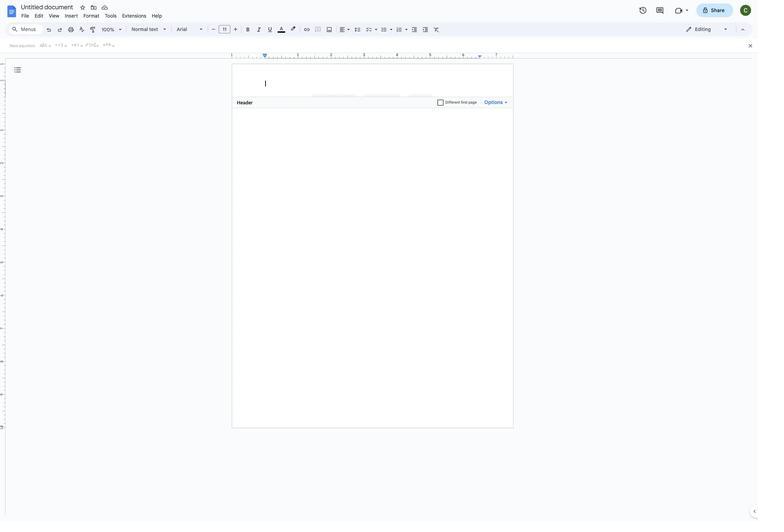 Task type: locate. For each thing, give the bounding box(es) containing it.
insert
[[65, 13, 78, 19]]

character image
[[38, 42, 48, 48]]

extensions
[[122, 13, 146, 19]]

arial
[[177, 26, 187, 32]]

new equation
[[10, 43, 35, 48]]

right margin image
[[478, 53, 513, 58]]

help
[[152, 13, 162, 19]]

application
[[0, 0, 759, 521]]

different
[[446, 100, 460, 105]]

share button
[[697, 3, 734, 17]]

options button
[[482, 98, 510, 107]]

text color image
[[278, 24, 285, 33]]

Rename text field
[[19, 3, 77, 11]]

tools menu item
[[102, 12, 119, 20]]

equations toolbar
[[0, 39, 759, 53]]

insert menu item
[[62, 12, 81, 20]]

normal
[[132, 26, 148, 32]]

main toolbar
[[43, 0, 442, 325]]

page
[[469, 100, 477, 105]]

new
[[10, 43, 18, 48]]

insert image image
[[326, 24, 333, 34]]

help menu item
[[149, 12, 165, 20]]

menu bar containing file
[[19, 9, 165, 20]]

left margin image
[[232, 53, 267, 58]]

normal text
[[132, 26, 158, 32]]

Font size text field
[[219, 25, 230, 33]]

new equation button
[[8, 41, 37, 51]]

edit
[[35, 13, 43, 19]]

arial option
[[177, 24, 196, 34]]

menu bar banner
[[0, 0, 759, 521]]

text
[[149, 26, 158, 32]]

highlight color image
[[289, 24, 297, 33]]

styles list. normal text selected. option
[[132, 24, 159, 34]]

integral image
[[86, 42, 95, 48]]

view menu item
[[46, 12, 62, 20]]

application containing share
[[0, 0, 759, 521]]

menu bar
[[19, 9, 165, 20]]

first
[[461, 100, 468, 105]]

edit menu item
[[32, 12, 46, 20]]

menu bar inside menu bar banner
[[19, 9, 165, 20]]

options
[[485, 99, 503, 105]]



Task type: vqa. For each thing, say whether or not it's contained in the screenshot.
the topmost Start
no



Task type: describe. For each thing, give the bounding box(es) containing it.
tools
[[105, 13, 117, 19]]

share
[[711, 7, 725, 13]]

editing
[[695, 26, 711, 32]]

Menus field
[[9, 24, 43, 34]]

view
[[49, 13, 59, 19]]

mode and view toolbar
[[681, 22, 749, 36]]

file
[[21, 13, 29, 19]]

format menu item
[[81, 12, 102, 20]]

file menu item
[[19, 12, 32, 20]]

format
[[83, 13, 99, 19]]

Font size field
[[219, 25, 233, 34]]

bulleted list menu image
[[388, 25, 393, 27]]

equation
[[19, 43, 35, 48]]

Zoom field
[[99, 24, 125, 35]]

editing button
[[681, 24, 733, 34]]

Zoom text field
[[100, 25, 116, 34]]

relations image
[[70, 42, 80, 48]]

arrows image
[[102, 42, 111, 48]]

header
[[237, 100, 253, 105]]

misc image
[[54, 42, 64, 48]]

extensions menu item
[[119, 12, 149, 20]]

Different first page checkbox
[[438, 99, 444, 106]]

Star checkbox
[[78, 3, 88, 12]]

1
[[231, 52, 233, 57]]

different first page
[[446, 100, 477, 105]]

checklist menu image
[[373, 25, 378, 27]]

line & paragraph spacing image
[[354, 24, 362, 34]]



